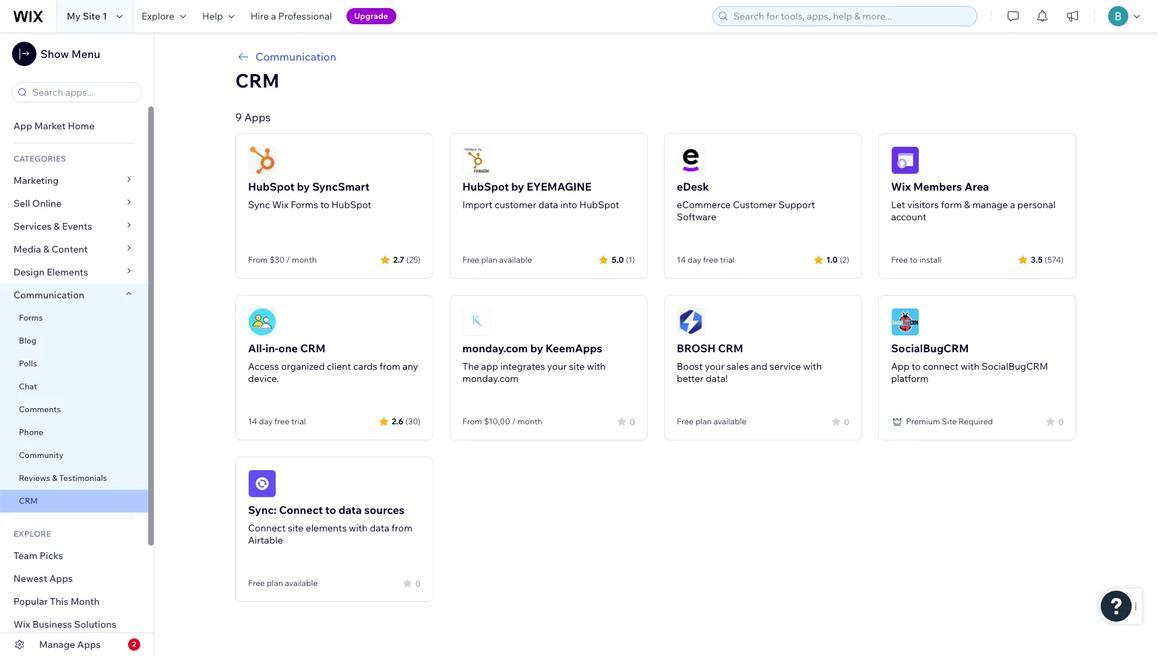Task type: vqa. For each thing, say whether or not it's contained in the screenshot.
the Roles & Permissions "Button"
no



Task type: describe. For each thing, give the bounding box(es) containing it.
popular this month link
[[0, 591, 148, 614]]

polls link
[[0, 353, 148, 376]]

(30)
[[406, 416, 421, 426]]

show
[[40, 47, 69, 61]]

design
[[13, 266, 45, 278]]

0 for socialbugcrm
[[1059, 417, 1064, 427]]

brosh crm logo image
[[677, 308, 705, 336]]

1 horizontal spatial data
[[370, 523, 389, 535]]

plan for your
[[696, 417, 712, 427]]

with inside the socialbugcrm app to connect with socialbugcrm platform
[[961, 361, 980, 373]]

month for hubspot
[[292, 255, 317, 265]]

wix business solutions
[[13, 619, 116, 631]]

& for events
[[54, 220, 60, 233]]

community
[[19, 450, 63, 460]]

9
[[235, 111, 242, 124]]

events
[[62, 220, 92, 233]]

explore
[[142, 10, 175, 22]]

access
[[248, 361, 279, 373]]

from $30 / month
[[248, 255, 317, 265]]

wix business solutions link
[[0, 614, 148, 636]]

connect
[[923, 361, 959, 373]]

show menu button
[[12, 42, 100, 66]]

trial for customer
[[720, 255, 735, 265]]

into
[[560, 199, 577, 211]]

phone link
[[0, 421, 148, 444]]

from for monday.com by keemapps
[[463, 417, 482, 427]]

keemapps
[[546, 342, 602, 355]]

professional
[[278, 10, 332, 22]]

all-
[[248, 342, 266, 355]]

14 day free trial for in-
[[248, 417, 306, 427]]

design elements link
[[0, 261, 148, 284]]

syncsmart
[[312, 180, 370, 193]]

sync: connect to data sources logo image
[[248, 470, 276, 498]]

& for content
[[43, 243, 49, 256]]

explore
[[13, 529, 51, 539]]

service
[[770, 361, 801, 373]]

airtable
[[248, 535, 283, 547]]

data inside hubspot by eyemagine import customer data into hubspot
[[539, 199, 558, 211]]

wix for solutions
[[13, 619, 30, 631]]

from inside sync: connect to data sources connect site elements with data from airtable
[[392, 523, 412, 535]]

with inside sync: connect to data sources connect site elements with data from airtable
[[349, 523, 368, 535]]

0 horizontal spatial communication link
[[0, 284, 148, 307]]

reviews & testimonials link
[[0, 467, 148, 490]]

elements
[[47, 266, 88, 278]]

hubspot up sync
[[248, 180, 295, 193]]

plan for data
[[267, 578, 283, 589]]

app
[[481, 361, 498, 373]]

1.0 (2)
[[826, 255, 849, 265]]

2 monday.com from the top
[[463, 373, 519, 385]]

this
[[50, 596, 68, 608]]

comments link
[[0, 398, 148, 421]]

1 vertical spatial connect
[[248, 523, 286, 535]]

visitors
[[907, 199, 939, 211]]

day for ecommerce
[[688, 255, 701, 265]]

0 vertical spatial connect
[[279, 504, 323, 517]]

14 day free trial for ecommerce
[[677, 255, 735, 265]]

online
[[32, 198, 62, 210]]

by for keemapps
[[530, 342, 543, 355]]

home
[[68, 120, 95, 132]]

1 vertical spatial data
[[339, 504, 362, 517]]

personal
[[1018, 199, 1056, 211]]

eyemagine
[[527, 180, 592, 193]]

help button
[[194, 0, 243, 32]]

a inside 'hire a professional' link
[[271, 10, 276, 22]]

available for data
[[285, 578, 318, 589]]

month
[[71, 596, 100, 608]]

socialbugcrm logo image
[[891, 308, 920, 336]]

better
[[677, 373, 704, 385]]

communication inside sidebar element
[[13, 289, 86, 301]]

3.5 (574)
[[1031, 255, 1064, 265]]

day for in-
[[259, 417, 273, 427]]

chat link
[[0, 376, 148, 398]]

hubspot down syncsmart
[[332, 199, 371, 211]]

services & events
[[13, 220, 92, 233]]

sync: connect to data sources connect site elements with data from airtable
[[248, 504, 412, 547]]

app inside the socialbugcrm app to connect with socialbugcrm platform
[[891, 361, 910, 373]]

hubspot by eyemagine logo image
[[463, 146, 491, 175]]

wix for area
[[891, 180, 911, 193]]

manage
[[39, 639, 75, 651]]

all-in-one crm logo image
[[248, 308, 276, 336]]

monday.com by keemapps the app integrates your site with monday.com
[[463, 342, 606, 385]]

14 for ecommerce
[[677, 255, 686, 265]]

brosh
[[677, 342, 716, 355]]

one
[[278, 342, 298, 355]]

solutions
[[74, 619, 116, 631]]

content
[[52, 243, 88, 256]]

my
[[67, 10, 81, 22]]

picks
[[40, 550, 63, 562]]

2.7 (25)
[[393, 255, 421, 265]]

form
[[941, 199, 962, 211]]

apps for 9 apps
[[244, 111, 271, 124]]

(574)
[[1045, 255, 1064, 265]]

organized
[[281, 361, 325, 373]]

manage apps
[[39, 639, 101, 651]]

phone
[[19, 427, 43, 438]]

from $10,00 / month
[[463, 417, 542, 427]]

month for monday.com
[[518, 417, 542, 427]]

0 for brosh crm
[[844, 417, 849, 427]]

blog link
[[0, 330, 148, 353]]

app market home link
[[0, 115, 148, 138]]

hire a professional link
[[243, 0, 340, 32]]

2
[[132, 640, 136, 649]]

market
[[34, 120, 66, 132]]

free plan available for import
[[463, 255, 532, 265]]

by for eyemagine
[[511, 180, 524, 193]]

crm inside all-in-one crm access organized client cards from any device.
[[300, 342, 326, 355]]

marketing link
[[0, 169, 148, 192]]

1 monday.com from the top
[[463, 342, 528, 355]]

required
[[959, 417, 993, 427]]

/ for hubspot
[[286, 255, 290, 265]]

crm inside the brosh crm boost your sales and service with better data!
[[718, 342, 743, 355]]

& inside wix members area let visitors form & manage a personal account
[[964, 199, 970, 211]]

support
[[779, 199, 815, 211]]

media & content link
[[0, 238, 148, 261]]

(25)
[[406, 255, 421, 265]]

site inside sync: connect to data sources connect site elements with data from airtable
[[288, 523, 304, 535]]

members
[[913, 180, 962, 193]]

crm link
[[0, 490, 148, 513]]

1 vertical spatial socialbugcrm
[[982, 361, 1048, 373]]

marketing
[[13, 175, 59, 187]]

$30
[[270, 255, 285, 265]]

business
[[32, 619, 72, 631]]

sidebar element
[[0, 32, 154, 657]]

available for your
[[714, 417, 747, 427]]

menu
[[71, 47, 100, 61]]

comments
[[19, 405, 61, 415]]

area
[[965, 180, 989, 193]]

2.6
[[392, 416, 404, 426]]

0 vertical spatial socialbugcrm
[[891, 342, 969, 355]]

1 horizontal spatial communication
[[256, 50, 336, 63]]



Task type: locate. For each thing, give the bounding box(es) containing it.
0 vertical spatial free plan available
[[463, 255, 532, 265]]

14 for in-
[[248, 417, 257, 427]]

free
[[463, 255, 479, 265], [891, 255, 908, 265], [677, 417, 694, 427], [248, 578, 265, 589]]

apps for newest apps
[[49, 573, 73, 585]]

forms inside the hubspot by syncsmart sync wix forms to hubspot
[[291, 199, 318, 211]]

your left the sales
[[705, 361, 725, 373]]

by left syncsmart
[[297, 180, 310, 193]]

Search apps... field
[[28, 83, 138, 102]]

any
[[403, 361, 418, 373]]

team
[[13, 550, 38, 562]]

premium site required
[[906, 417, 993, 427]]

the
[[463, 361, 479, 373]]

free for in-
[[274, 417, 290, 427]]

your down keemapps
[[547, 361, 567, 373]]

3.5
[[1031, 255, 1043, 265]]

0 horizontal spatial a
[[271, 10, 276, 22]]

& right form
[[964, 199, 970, 211]]

0 horizontal spatial free plan available
[[248, 578, 318, 589]]

newest
[[13, 573, 47, 585]]

(1)
[[626, 255, 635, 265]]

2 horizontal spatial apps
[[244, 111, 271, 124]]

site down keemapps
[[569, 361, 585, 373]]

(2)
[[840, 255, 849, 265]]

to left connect
[[912, 361, 921, 373]]

plan down the import
[[481, 255, 497, 265]]

1 vertical spatial from
[[463, 417, 482, 427]]

ecommerce
[[677, 199, 731, 211]]

upgrade
[[354, 11, 388, 21]]

connect
[[279, 504, 323, 517], [248, 523, 286, 535]]

1 vertical spatial wix
[[272, 199, 289, 211]]

available for import
[[499, 255, 532, 265]]

to left install
[[910, 255, 918, 265]]

from
[[248, 255, 268, 265], [463, 417, 482, 427]]

socialbugcrm up connect
[[891, 342, 969, 355]]

1.0
[[826, 255, 838, 265]]

from inside all-in-one crm access organized client cards from any device.
[[380, 361, 400, 373]]

trial for one
[[291, 417, 306, 427]]

forms inside sidebar element
[[19, 313, 43, 323]]

wix inside wix members area let visitors form & manage a personal account
[[891, 180, 911, 193]]

1 vertical spatial free
[[274, 417, 290, 427]]

to inside sync: connect to data sources connect site elements with data from airtable
[[325, 504, 336, 517]]

monday.com by keemapps logo image
[[463, 308, 491, 336]]

free down the import
[[463, 255, 479, 265]]

0 horizontal spatial from
[[248, 255, 268, 265]]

0 horizontal spatial site
[[83, 10, 100, 22]]

and
[[751, 361, 768, 373]]

connect up elements
[[279, 504, 323, 517]]

wix members area let visitors form & manage a personal account
[[891, 180, 1056, 223]]

a
[[271, 10, 276, 22], [1010, 199, 1015, 211]]

data down sources
[[370, 523, 389, 535]]

1 horizontal spatial trial
[[720, 255, 735, 265]]

1 vertical spatial app
[[891, 361, 910, 373]]

free for sync: connect to data sources
[[248, 578, 265, 589]]

1 horizontal spatial 14 day free trial
[[677, 255, 735, 265]]

14
[[677, 255, 686, 265], [248, 417, 257, 427]]

2 vertical spatial plan
[[267, 578, 283, 589]]

/ right $30 on the left top of the page
[[286, 255, 290, 265]]

sales
[[727, 361, 749, 373]]

0 horizontal spatial by
[[297, 180, 310, 193]]

app
[[13, 120, 32, 132], [891, 361, 910, 373]]

premium
[[906, 417, 940, 427]]

media & content
[[13, 243, 88, 256]]

1 horizontal spatial site
[[569, 361, 585, 373]]

free plan available for your
[[677, 417, 747, 427]]

1 vertical spatial /
[[512, 417, 516, 427]]

2 horizontal spatial wix
[[891, 180, 911, 193]]

forms
[[291, 199, 318, 211], [19, 313, 43, 323]]

media
[[13, 243, 41, 256]]

2 your from the left
[[705, 361, 725, 373]]

with inside the brosh crm boost your sales and service with better data!
[[803, 361, 822, 373]]

wix inside the hubspot by syncsmart sync wix forms to hubspot
[[272, 199, 289, 211]]

by inside hubspot by eyemagine import customer data into hubspot
[[511, 180, 524, 193]]

0 horizontal spatial communication
[[13, 289, 86, 301]]

hubspot right the into in the top of the page
[[580, 199, 619, 211]]

socialbugcrm
[[891, 342, 969, 355], [982, 361, 1048, 373]]

design elements
[[13, 266, 88, 278]]

by
[[297, 180, 310, 193], [511, 180, 524, 193], [530, 342, 543, 355]]

popular
[[13, 596, 48, 608]]

edesk logo image
[[677, 146, 705, 175]]

free plan available for data
[[248, 578, 318, 589]]

0 vertical spatial available
[[499, 255, 532, 265]]

by up the customer
[[511, 180, 524, 193]]

with down sources
[[349, 523, 368, 535]]

5.0 (1)
[[612, 255, 635, 265]]

app inside sidebar element
[[13, 120, 32, 132]]

0 horizontal spatial 14
[[248, 417, 257, 427]]

socialbugcrm app to connect with socialbugcrm platform
[[891, 342, 1048, 385]]

free left install
[[891, 255, 908, 265]]

trial down organized
[[291, 417, 306, 427]]

by for syncsmart
[[297, 180, 310, 193]]

hubspot
[[248, 180, 295, 193], [463, 180, 509, 193], [332, 199, 371, 211], [580, 199, 619, 211]]

hubspot by syncsmart sync wix forms to hubspot
[[248, 180, 371, 211]]

forms link
[[0, 307, 148, 330]]

by inside the monday.com by keemapps the app integrates your site with monday.com
[[530, 342, 543, 355]]

0 horizontal spatial apps
[[49, 573, 73, 585]]

free plan available down the customer
[[463, 255, 532, 265]]

wix inside sidebar element
[[13, 619, 30, 631]]

sync:
[[248, 504, 277, 517]]

from for hubspot by syncsmart
[[248, 255, 268, 265]]

let
[[891, 199, 905, 211]]

0 vertical spatial communication
[[256, 50, 336, 63]]

upgrade button
[[346, 8, 396, 24]]

crm inside sidebar element
[[19, 496, 38, 506]]

monday.com up $10,00
[[463, 373, 519, 385]]

0 horizontal spatial your
[[547, 361, 567, 373]]

forms down syncsmart
[[291, 199, 318, 211]]

0 horizontal spatial data
[[339, 504, 362, 517]]

0 vertical spatial free
[[703, 255, 718, 265]]

hire
[[251, 10, 269, 22]]

data up elements
[[339, 504, 362, 517]]

your inside the monday.com by keemapps the app integrates your site with monday.com
[[547, 361, 567, 373]]

free for ecommerce
[[703, 255, 718, 265]]

1 vertical spatial 14
[[248, 417, 257, 427]]

a inside wix members area let visitors form & manage a personal account
[[1010, 199, 1015, 211]]

month right $10,00
[[518, 417, 542, 427]]

crm up the 9 apps
[[235, 69, 280, 92]]

apps
[[244, 111, 271, 124], [49, 573, 73, 585], [77, 639, 101, 651]]

communication down 'hire a professional' link
[[256, 50, 336, 63]]

0 vertical spatial a
[[271, 10, 276, 22]]

0 vertical spatial 14 day free trial
[[677, 255, 735, 265]]

by up integrates
[[530, 342, 543, 355]]

help
[[202, 10, 223, 22]]

crm up organized
[[300, 342, 326, 355]]

with right the service
[[803, 361, 822, 373]]

monday.com up app
[[463, 342, 528, 355]]

1 vertical spatial 14 day free trial
[[248, 417, 306, 427]]

month right $30 on the left top of the page
[[292, 255, 317, 265]]

from left $30 on the left top of the page
[[248, 255, 268, 265]]

1 horizontal spatial /
[[512, 417, 516, 427]]

1 horizontal spatial apps
[[77, 639, 101, 651]]

apps for manage apps
[[77, 639, 101, 651]]

0 vertical spatial site
[[569, 361, 585, 373]]

plan
[[481, 255, 497, 265], [696, 417, 712, 427], [267, 578, 283, 589]]

free down software
[[703, 255, 718, 265]]

to inside the hubspot by syncsmart sync wix forms to hubspot
[[320, 199, 329, 211]]

1 horizontal spatial site
[[942, 417, 957, 427]]

newest apps
[[13, 573, 73, 585]]

import
[[463, 199, 493, 211]]

0 vertical spatial app
[[13, 120, 32, 132]]

day down software
[[688, 255, 701, 265]]

app left connect
[[891, 361, 910, 373]]

5.0
[[612, 255, 624, 265]]

to inside the socialbugcrm app to connect with socialbugcrm platform
[[912, 361, 921, 373]]

0 vertical spatial month
[[292, 255, 317, 265]]

0 horizontal spatial day
[[259, 417, 273, 427]]

day
[[688, 255, 701, 265], [259, 417, 273, 427]]

edesk ecommerce customer support software
[[677, 180, 815, 223]]

0 vertical spatial communication link
[[235, 49, 1077, 65]]

1 horizontal spatial a
[[1010, 199, 1015, 211]]

wix right sync
[[272, 199, 289, 211]]

free for hubspot by eyemagine
[[463, 255, 479, 265]]

data!
[[706, 373, 728, 385]]

to down syncsmart
[[320, 199, 329, 211]]

& right reviews
[[52, 473, 57, 483]]

0 vertical spatial from
[[380, 361, 400, 373]]

0 vertical spatial forms
[[291, 199, 318, 211]]

1 your from the left
[[547, 361, 567, 373]]

free for wix members area
[[891, 255, 908, 265]]

with down keemapps
[[587, 361, 606, 373]]

apps down solutions
[[77, 639, 101, 651]]

1 horizontal spatial free plan available
[[463, 255, 532, 265]]

14 day free trial down software
[[677, 255, 735, 265]]

forms up blog
[[19, 313, 43, 323]]

monday.com
[[463, 342, 528, 355], [463, 373, 519, 385]]

1 vertical spatial monday.com
[[463, 373, 519, 385]]

0 vertical spatial from
[[248, 255, 268, 265]]

1 vertical spatial site
[[942, 417, 957, 427]]

0 for sync: connect to data sources
[[416, 579, 421, 589]]

1 horizontal spatial by
[[511, 180, 524, 193]]

/ right $10,00
[[512, 417, 516, 427]]

1 vertical spatial from
[[392, 523, 412, 535]]

a right hire
[[271, 10, 276, 22]]

2 horizontal spatial available
[[714, 417, 747, 427]]

wix down popular
[[13, 619, 30, 631]]

1 vertical spatial a
[[1010, 199, 1015, 211]]

available down elements
[[285, 578, 318, 589]]

community link
[[0, 444, 148, 467]]

wix members area logo image
[[891, 146, 920, 175]]

data left the into in the top of the page
[[539, 199, 558, 211]]

1 vertical spatial communication
[[13, 289, 86, 301]]

0 horizontal spatial wix
[[13, 619, 30, 631]]

& for testimonials
[[52, 473, 57, 483]]

apps right 9
[[244, 111, 271, 124]]

0 horizontal spatial /
[[286, 255, 290, 265]]

0 vertical spatial site
[[83, 10, 100, 22]]

wix
[[891, 180, 911, 193], [272, 199, 289, 211], [13, 619, 30, 631]]

0 horizontal spatial available
[[285, 578, 318, 589]]

boost
[[677, 361, 703, 373]]

from left any
[[380, 361, 400, 373]]

1 horizontal spatial app
[[891, 361, 910, 373]]

0 vertical spatial trial
[[720, 255, 735, 265]]

14 down software
[[677, 255, 686, 265]]

blog
[[19, 336, 37, 346]]

& left events
[[54, 220, 60, 233]]

manage
[[972, 199, 1008, 211]]

1 horizontal spatial month
[[518, 417, 542, 427]]

site
[[83, 10, 100, 22], [942, 417, 957, 427]]

/ for monday.com
[[512, 417, 516, 427]]

free plan available down "airtable"
[[248, 578, 318, 589]]

0 vertical spatial data
[[539, 199, 558, 211]]

1 horizontal spatial your
[[705, 361, 725, 373]]

Search for tools, apps, help & more... field
[[729, 7, 973, 26]]

free for brosh crm
[[677, 417, 694, 427]]

a right manage
[[1010, 199, 1015, 211]]

2 horizontal spatial free plan available
[[677, 417, 747, 427]]

crm down reviews
[[19, 496, 38, 506]]

connect down sync:
[[248, 523, 286, 535]]

2 vertical spatial data
[[370, 523, 389, 535]]

day down the device. on the left of the page
[[259, 417, 273, 427]]

plan down "airtable"
[[267, 578, 283, 589]]

crm up the sales
[[718, 342, 743, 355]]

reviews
[[19, 473, 50, 483]]

1 vertical spatial apps
[[49, 573, 73, 585]]

2 horizontal spatial plan
[[696, 417, 712, 427]]

0 horizontal spatial forms
[[19, 313, 43, 323]]

1 vertical spatial site
[[288, 523, 304, 535]]

0 horizontal spatial free
[[274, 417, 290, 427]]

by inside the hubspot by syncsmart sync wix forms to hubspot
[[297, 180, 310, 193]]

testimonials
[[59, 473, 107, 483]]

available down the customer
[[499, 255, 532, 265]]

crm
[[235, 69, 280, 92], [300, 342, 326, 355], [718, 342, 743, 355], [19, 496, 38, 506]]

site inside the monday.com by keemapps the app integrates your site with monday.com
[[569, 361, 585, 373]]

0 vertical spatial apps
[[244, 111, 271, 124]]

hire a professional
[[251, 10, 332, 22]]

available
[[499, 255, 532, 265], [714, 417, 747, 427], [285, 578, 318, 589]]

0 horizontal spatial app
[[13, 120, 32, 132]]

0 vertical spatial wix
[[891, 180, 911, 193]]

0 horizontal spatial plan
[[267, 578, 283, 589]]

to up elements
[[325, 504, 336, 517]]

2 vertical spatial available
[[285, 578, 318, 589]]

14 down the device. on the left of the page
[[248, 417, 257, 427]]

newest apps link
[[0, 568, 148, 591]]

2 vertical spatial wix
[[13, 619, 30, 631]]

site right the premium
[[942, 417, 957, 427]]

1 vertical spatial forms
[[19, 313, 43, 323]]

free down the device. on the left of the page
[[274, 417, 290, 427]]

0 for monday.com by keemapps
[[630, 417, 635, 427]]

0 horizontal spatial trial
[[291, 417, 306, 427]]

$10,00
[[484, 417, 510, 427]]

1 horizontal spatial wix
[[272, 199, 289, 211]]

device.
[[248, 373, 279, 385]]

socialbugcrm up "required"
[[982, 361, 1048, 373]]

polls
[[19, 359, 37, 369]]

free down "airtable"
[[248, 578, 265, 589]]

sell online link
[[0, 192, 148, 215]]

in-
[[266, 342, 278, 355]]

from down sources
[[392, 523, 412, 535]]

with inside the monday.com by keemapps the app integrates your site with monday.com
[[587, 361, 606, 373]]

1 horizontal spatial communication link
[[235, 49, 1077, 65]]

client
[[327, 361, 351, 373]]

0 vertical spatial day
[[688, 255, 701, 265]]

hubspot up the import
[[463, 180, 509, 193]]

0 horizontal spatial site
[[288, 523, 304, 535]]

with right connect
[[961, 361, 980, 373]]

1 horizontal spatial socialbugcrm
[[982, 361, 1048, 373]]

from
[[380, 361, 400, 373], [392, 523, 412, 535]]

app left the market
[[13, 120, 32, 132]]

1 vertical spatial month
[[518, 417, 542, 427]]

show menu
[[40, 47, 100, 61]]

apps up this at the left bottom of page
[[49, 573, 73, 585]]

14 day free trial down the device. on the left of the page
[[248, 417, 306, 427]]

0 vertical spatial monday.com
[[463, 342, 528, 355]]

9 apps
[[235, 111, 271, 124]]

trial
[[720, 255, 735, 265], [291, 417, 306, 427]]

hubspot by syncsmart logo image
[[248, 146, 276, 175]]

team picks link
[[0, 545, 148, 568]]

2 vertical spatial free plan available
[[248, 578, 318, 589]]

available down data!
[[714, 417, 747, 427]]

site for premium
[[942, 417, 957, 427]]

1 horizontal spatial free
[[703, 255, 718, 265]]

0 horizontal spatial socialbugcrm
[[891, 342, 969, 355]]

1 vertical spatial free plan available
[[677, 417, 747, 427]]

2 horizontal spatial data
[[539, 199, 558, 211]]

sell
[[13, 198, 30, 210]]

your inside the brosh crm boost your sales and service with better data!
[[705, 361, 725, 373]]

1 horizontal spatial day
[[688, 255, 701, 265]]

services & events link
[[0, 215, 148, 238]]

1 vertical spatial day
[[259, 417, 273, 427]]

0 horizontal spatial month
[[292, 255, 317, 265]]

plan down data!
[[696, 417, 712, 427]]

from left $10,00
[[463, 417, 482, 427]]

/
[[286, 255, 290, 265], [512, 417, 516, 427]]

trial down ecommerce at the top
[[720, 255, 735, 265]]

0 vertical spatial plan
[[481, 255, 497, 265]]

team picks
[[13, 550, 63, 562]]

free down better
[[677, 417, 694, 427]]

communication down design elements
[[13, 289, 86, 301]]

1 horizontal spatial 14
[[677, 255, 686, 265]]

site for my
[[83, 10, 100, 22]]

& right 'media'
[[43, 243, 49, 256]]

1 vertical spatial plan
[[696, 417, 712, 427]]

wix up let
[[891, 180, 911, 193]]

1 horizontal spatial plan
[[481, 255, 497, 265]]

plan for import
[[481, 255, 497, 265]]

site left elements
[[288, 523, 304, 535]]

free plan available down data!
[[677, 417, 747, 427]]

free to install
[[891, 255, 942, 265]]

site left 1
[[83, 10, 100, 22]]

1 horizontal spatial available
[[499, 255, 532, 265]]



